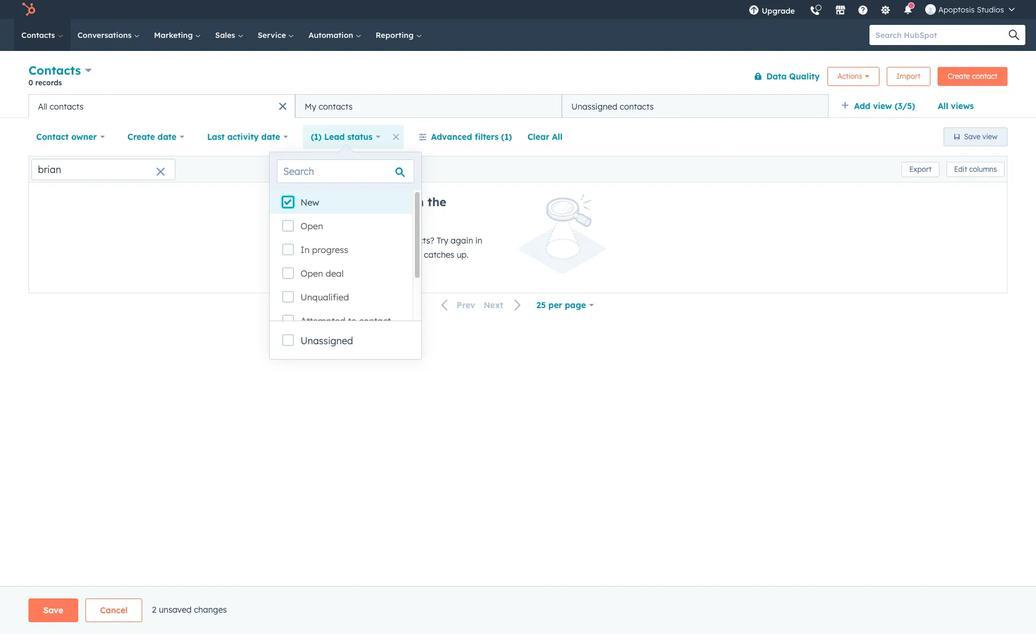Task type: locate. For each thing, give the bounding box(es) containing it.
1 contacts from the left
[[50, 101, 84, 112]]

search button
[[1004, 25, 1026, 45]]

studios
[[977, 5, 1005, 14]]

automation link
[[302, 19, 369, 51]]

1 vertical spatial the
[[379, 250, 392, 260]]

marketing link
[[147, 19, 208, 51]]

clear all
[[528, 132, 563, 142]]

reporting link
[[369, 19, 429, 51]]

quality
[[790, 71, 820, 82]]

(1) inside dropdown button
[[311, 132, 322, 142]]

contacts down hubspot link
[[21, 30, 57, 40]]

contacts inside 'button'
[[620, 101, 654, 112]]

settings link
[[874, 0, 899, 19]]

1 (1) from the left
[[311, 132, 322, 142]]

the right as
[[379, 250, 392, 260]]

contact owner button
[[28, 125, 113, 149]]

sales link
[[208, 19, 251, 51]]

(1) left lead
[[311, 132, 322, 142]]

0 vertical spatial to
[[351, 235, 359, 246]]

1 horizontal spatial date
[[261, 132, 280, 142]]

contacts banner
[[28, 61, 1008, 94]]

2 horizontal spatial contacts
[[620, 101, 654, 112]]

2 open from the top
[[301, 268, 323, 279]]

0 horizontal spatial date
[[158, 132, 177, 142]]

unassigned inside 'button'
[[572, 101, 618, 112]]

0 horizontal spatial the
[[379, 250, 392, 260]]

date right activity
[[261, 132, 280, 142]]

my contacts
[[305, 101, 353, 112]]

page section element
[[0, 599, 1037, 623]]

to right attempted
[[348, 316, 357, 327]]

1 horizontal spatial save
[[965, 132, 981, 141]]

0 vertical spatial the
[[428, 195, 447, 209]]

create
[[948, 71, 971, 80], [128, 132, 155, 142]]

1 horizontal spatial contact
[[973, 71, 998, 80]]

edit columns
[[955, 165, 998, 173]]

create contact button
[[938, 67, 1008, 86]]

calling icon button
[[806, 1, 826, 18]]

clear all button
[[520, 125, 571, 149]]

pagination navigation
[[434, 298, 529, 313]]

attempted
[[301, 316, 346, 327]]

current
[[310, 209, 353, 224]]

unsaved
[[159, 605, 192, 615]]

0 horizontal spatial save
[[43, 606, 63, 616]]

list box
[[270, 190, 421, 333]]

deal
[[326, 268, 344, 279]]

0 vertical spatial view
[[874, 101, 893, 112]]

date down all contacts button
[[158, 132, 177, 142]]

cancel
[[100, 606, 128, 616]]

save inside "button"
[[43, 606, 63, 616]]

0 horizontal spatial (1)
[[311, 132, 322, 142]]

1 date from the left
[[158, 132, 177, 142]]

contacts inside no contacts match the current filters.
[[331, 195, 383, 209]]

save
[[965, 132, 981, 141], [43, 606, 63, 616]]

date
[[158, 132, 177, 142], [261, 132, 280, 142]]

upgrade image
[[749, 5, 760, 16]]

(1) lead status button
[[303, 125, 389, 149]]

save for save view
[[965, 132, 981, 141]]

1 horizontal spatial (1)
[[502, 132, 512, 142]]

lead
[[324, 132, 345, 142]]

the right "match"
[[428, 195, 447, 209]]

1 open from the top
[[301, 221, 323, 232]]

help button
[[854, 0, 874, 19]]

1 vertical spatial view
[[983, 132, 998, 141]]

0 horizontal spatial view
[[874, 101, 893, 112]]

1 vertical spatial create
[[128, 132, 155, 142]]

edit columns button
[[947, 162, 1005, 177]]

1 vertical spatial open
[[301, 268, 323, 279]]

1 horizontal spatial create
[[948, 71, 971, 80]]

2 date from the left
[[261, 132, 280, 142]]

create up all views
[[948, 71, 971, 80]]

(1) right filters on the top of page
[[502, 132, 512, 142]]

open
[[301, 221, 323, 232], [301, 268, 323, 279]]

2
[[152, 605, 157, 615]]

0 vertical spatial open
[[301, 221, 323, 232]]

to inside expecting to see new contacts? try again in a few seconds as the system catches up.
[[351, 235, 359, 246]]

1 vertical spatial contacts
[[28, 63, 81, 78]]

attempted to contact
[[301, 316, 391, 327]]

menu
[[742, 0, 1022, 23]]

to for expecting
[[351, 235, 359, 246]]

save inside button
[[965, 132, 981, 141]]

unassigned for unassigned contacts
[[572, 101, 618, 112]]

seconds
[[334, 250, 366, 260]]

actions
[[838, 71, 863, 80]]

all down 0 records
[[38, 101, 47, 112]]

0 vertical spatial contacts
[[21, 30, 57, 40]]

advanced
[[431, 132, 472, 142]]

few
[[317, 250, 331, 260]]

contacts
[[21, 30, 57, 40], [28, 63, 81, 78], [331, 195, 383, 209]]

2 (1) from the left
[[502, 132, 512, 142]]

all right the clear
[[552, 132, 563, 142]]

2 vertical spatial contacts
[[331, 195, 383, 209]]

2 horizontal spatial all
[[938, 101, 949, 112]]

unassigned contacts button
[[562, 94, 829, 118]]

1 vertical spatial contact
[[359, 316, 391, 327]]

view inside popup button
[[874, 101, 893, 112]]

(3/5)
[[895, 101, 916, 112]]

1 vertical spatial to
[[348, 316, 357, 327]]

upgrade
[[762, 6, 795, 15]]

Search name, phone, email addresses, or company search field
[[31, 159, 176, 180]]

contact
[[36, 132, 69, 142]]

1 horizontal spatial contacts
[[319, 101, 353, 112]]

the
[[428, 195, 447, 209], [379, 250, 392, 260]]

0 horizontal spatial create
[[128, 132, 155, 142]]

reporting
[[376, 30, 416, 40]]

1 vertical spatial save
[[43, 606, 63, 616]]

date inside popup button
[[158, 132, 177, 142]]

open for open
[[301, 221, 323, 232]]

sales
[[215, 30, 238, 40]]

date inside popup button
[[261, 132, 280, 142]]

0 horizontal spatial contacts
[[50, 101, 84, 112]]

0 vertical spatial contact
[[973, 71, 998, 80]]

filters
[[475, 132, 499, 142]]

0 vertical spatial create
[[948, 71, 971, 80]]

contacts button
[[28, 62, 92, 79]]

1 vertical spatial unassigned
[[301, 335, 353, 347]]

(1)
[[311, 132, 322, 142], [502, 132, 512, 142]]

contacts down search search box
[[331, 195, 383, 209]]

contact up views
[[973, 71, 998, 80]]

advanced filters (1) button
[[411, 125, 520, 149]]

add view (3/5)
[[855, 101, 916, 112]]

all contacts button
[[28, 94, 295, 118]]

notifications image
[[903, 5, 914, 16]]

to left see
[[351, 235, 359, 246]]

3 contacts from the left
[[620, 101, 654, 112]]

0 horizontal spatial contact
[[359, 316, 391, 327]]

advanced filters (1)
[[431, 132, 512, 142]]

0 horizontal spatial all
[[38, 101, 47, 112]]

service
[[258, 30, 289, 40]]

open down the a
[[301, 268, 323, 279]]

1 horizontal spatial all
[[552, 132, 563, 142]]

help image
[[858, 5, 869, 16]]

open up expecting
[[301, 221, 323, 232]]

settings image
[[881, 5, 892, 16]]

2 contacts from the left
[[319, 101, 353, 112]]

new
[[377, 235, 393, 246]]

view right add at the right of page
[[874, 101, 893, 112]]

create down all contacts button
[[128, 132, 155, 142]]

conversations link
[[70, 19, 147, 51]]

create contact
[[948, 71, 998, 80]]

page
[[565, 300, 586, 311]]

contacts
[[50, 101, 84, 112], [319, 101, 353, 112], [620, 101, 654, 112]]

contact
[[973, 71, 998, 80], [359, 316, 391, 327]]

views
[[951, 101, 975, 112]]

0 vertical spatial unassigned
[[572, 101, 618, 112]]

0 vertical spatial save
[[965, 132, 981, 141]]

expecting to see new contacts? try again in a few seconds as the system catches up.
[[310, 235, 483, 260]]

prev button
[[434, 298, 480, 313]]

no
[[310, 195, 327, 209]]

(1) lead status
[[311, 132, 373, 142]]

all left views
[[938, 101, 949, 112]]

again
[[451, 235, 473, 246]]

contacts up 'records'
[[28, 63, 81, 78]]

create inside create date popup button
[[128, 132, 155, 142]]

apoptosis studios button
[[919, 0, 1022, 19]]

tara schultz image
[[926, 4, 937, 15]]

view inside button
[[983, 132, 998, 141]]

activity
[[227, 132, 259, 142]]

1 horizontal spatial the
[[428, 195, 447, 209]]

the inside no contacts match the current filters.
[[428, 195, 447, 209]]

unassigned
[[572, 101, 618, 112], [301, 335, 353, 347]]

in
[[301, 244, 310, 256]]

open for open deal
[[301, 268, 323, 279]]

0 horizontal spatial unassigned
[[301, 335, 353, 347]]

no contacts match the current filters.
[[310, 195, 447, 224]]

as
[[368, 250, 377, 260]]

1 horizontal spatial unassigned
[[572, 101, 618, 112]]

next button
[[480, 298, 529, 313]]

data quality button
[[747, 64, 821, 88]]

1 horizontal spatial view
[[983, 132, 998, 141]]

owner
[[71, 132, 97, 142]]

contact right attempted
[[359, 316, 391, 327]]

create inside the create contact button
[[948, 71, 971, 80]]

service link
[[251, 19, 302, 51]]

view up columns at the top right of page
[[983, 132, 998, 141]]



Task type: vqa. For each thing, say whether or not it's contained in the screenshot.
Sales link
yes



Task type: describe. For each thing, give the bounding box(es) containing it.
contacts?
[[395, 235, 435, 246]]

all for all contacts
[[38, 101, 47, 112]]

records
[[35, 78, 62, 87]]

per
[[549, 300, 563, 311]]

try
[[437, 235, 449, 246]]

catches
[[424, 250, 455, 260]]

status
[[347, 132, 373, 142]]

prev
[[457, 300, 476, 311]]

marketplaces image
[[836, 5, 846, 16]]

to for attempted
[[348, 316, 357, 327]]

contacts for my contacts
[[319, 101, 353, 112]]

marketplaces button
[[829, 0, 854, 19]]

unqualified
[[301, 292, 349, 303]]

25 per page button
[[529, 294, 602, 317]]

contact owner
[[36, 132, 97, 142]]

my contacts button
[[295, 94, 562, 118]]

create for create contact
[[948, 71, 971, 80]]

contacts for unassigned contacts
[[620, 101, 654, 112]]

save view
[[965, 132, 998, 141]]

view for add
[[874, 101, 893, 112]]

marketing
[[154, 30, 195, 40]]

calling icon image
[[810, 6, 821, 17]]

add
[[855, 101, 871, 112]]

the inside expecting to see new contacts? try again in a few seconds as the system catches up.
[[379, 250, 392, 260]]

in
[[476, 235, 483, 246]]

last activity date
[[207, 132, 280, 142]]

import
[[897, 71, 921, 80]]

unassigned contacts
[[572, 101, 654, 112]]

my
[[305, 101, 317, 112]]

columns
[[970, 165, 998, 173]]

filters.
[[357, 209, 394, 224]]

up.
[[457, 250, 469, 260]]

clear
[[528, 132, 550, 142]]

(1) inside button
[[502, 132, 512, 142]]

Search HubSpot search field
[[870, 25, 1015, 45]]

save for save
[[43, 606, 63, 616]]

actions button
[[828, 67, 880, 86]]

list box containing new
[[270, 190, 421, 333]]

all for all views
[[938, 101, 949, 112]]

contacts link
[[14, 19, 70, 51]]

view for save
[[983, 132, 998, 141]]

last activity date button
[[200, 125, 296, 149]]

expecting
[[310, 235, 349, 246]]

a
[[310, 250, 315, 260]]

create for create date
[[128, 132, 155, 142]]

all views
[[938, 101, 975, 112]]

next
[[484, 300, 504, 311]]

changes
[[194, 605, 227, 615]]

automation
[[309, 30, 356, 40]]

conversations
[[78, 30, 134, 40]]

match
[[387, 195, 424, 209]]

create date button
[[120, 125, 192, 149]]

apoptosis
[[939, 5, 975, 14]]

0
[[28, 78, 33, 87]]

notifications button
[[899, 0, 919, 19]]

last
[[207, 132, 225, 142]]

menu containing apoptosis studios
[[742, 0, 1022, 23]]

save button
[[28, 599, 78, 623]]

Search search field
[[277, 160, 414, 183]]

hubspot link
[[14, 2, 44, 17]]

import button
[[887, 67, 931, 86]]

contacts inside popup button
[[28, 63, 81, 78]]

0 records
[[28, 78, 62, 87]]

progress
[[312, 244, 349, 256]]

clear input image
[[156, 168, 165, 177]]

system
[[394, 250, 422, 260]]

contact inside button
[[973, 71, 998, 80]]

search image
[[1009, 30, 1020, 40]]

hubspot image
[[21, 2, 36, 17]]

save view button
[[944, 128, 1008, 146]]

add view (3/5) button
[[834, 94, 931, 118]]

create date
[[128, 132, 177, 142]]

new
[[301, 197, 319, 208]]

edit
[[955, 165, 968, 173]]

see
[[361, 235, 375, 246]]

unassigned for unassigned
[[301, 335, 353, 347]]

contacts for all contacts
[[50, 101, 84, 112]]

export button
[[902, 162, 940, 177]]

in progress
[[301, 244, 349, 256]]

data quality
[[767, 71, 820, 82]]

cancel button
[[85, 599, 143, 623]]



